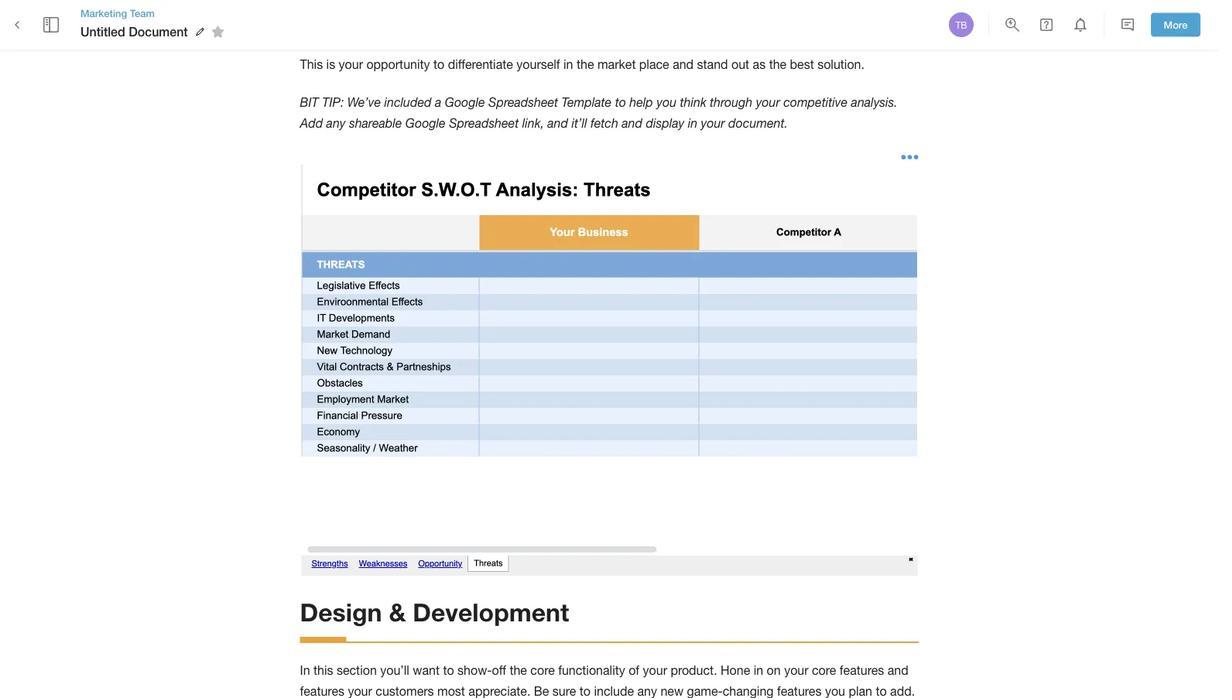 Task type: locate. For each thing, give the bounding box(es) containing it.
tb
[[956, 19, 967, 30]]

help
[[630, 95, 653, 109]]

and down help
[[622, 116, 643, 130]]

2 horizontal spatial in
[[754, 664, 763, 678]]

in inside bit tip: we've included a google spreadsheet template to help you think through your competitive analysis. add any shareable google spreadsheet link, and it'll fetch and display in your document.
[[688, 116, 698, 130]]

a
[[435, 95, 441, 109]]

features down on
[[777, 684, 822, 698]]

included
[[384, 95, 432, 109]]

1 vertical spatial in
[[688, 116, 698, 130]]

0 horizontal spatial in
[[564, 57, 573, 71]]

spreadsheet
[[488, 95, 558, 109], [449, 116, 519, 130]]

1 horizontal spatial any
[[637, 684, 657, 698]]

include
[[594, 684, 634, 698]]

fetch
[[591, 116, 618, 130]]

and inside in this section you'll want to show-off the core functionality of your product. hone in on your core features and features your customers most appreciate. be sure to include any new game-changing features you plan to add.
[[888, 664, 909, 678]]

and
[[673, 57, 694, 71], [548, 116, 568, 130], [622, 116, 643, 130], [888, 664, 909, 678]]

this is your opportunity to differentiate yourself in the market place and stand out as the best solution.
[[300, 57, 865, 71]]

0 horizontal spatial core
[[531, 664, 555, 678]]

your up document.
[[756, 95, 780, 109]]

to inside bit tip: we've included a google spreadsheet template to help you think through your competitive analysis. add any shareable google spreadsheet link, and it'll fetch and display in your document.
[[615, 95, 626, 109]]

you up 'display'
[[657, 95, 677, 109]]

1 vertical spatial spreadsheet
[[449, 116, 519, 130]]

any down of
[[637, 684, 657, 698]]

display
[[646, 116, 684, 130]]

core up be
[[531, 664, 555, 678]]

0 vertical spatial you
[[657, 95, 677, 109]]

you left plan
[[825, 684, 845, 698]]

any
[[326, 116, 346, 130], [637, 684, 657, 698]]

core
[[531, 664, 555, 678], [812, 664, 836, 678]]

2 horizontal spatial features
[[840, 664, 884, 678]]

google
[[445, 95, 485, 109], [406, 116, 446, 130]]

0 horizontal spatial the
[[510, 664, 527, 678]]

the inside in this section you'll want to show-off the core functionality of your product. hone in on your core features and features your customers most appreciate. be sure to include any new game-changing features you plan to add.
[[510, 664, 527, 678]]

the right the off
[[510, 664, 527, 678]]

to up most
[[443, 664, 454, 678]]

of
[[629, 664, 639, 678]]

and left it'll
[[548, 116, 568, 130]]

to up a
[[433, 57, 444, 71]]

bit tip: we've included a google spreadsheet template to help you think through your competitive analysis. add any shareable google spreadsheet link, and it'll fetch and display in your document.
[[300, 95, 901, 130]]

solution.
[[818, 57, 865, 71]]

marketing
[[81, 7, 127, 19]]

0 horizontal spatial you
[[657, 95, 677, 109]]

1 horizontal spatial the
[[577, 57, 594, 71]]

your right on
[[784, 664, 809, 678]]

the
[[577, 57, 594, 71], [769, 57, 787, 71], [510, 664, 527, 678]]

your right of
[[643, 664, 667, 678]]

0 horizontal spatial any
[[326, 116, 346, 130]]

google down a
[[406, 116, 446, 130]]

1 horizontal spatial you
[[825, 684, 845, 698]]

competitive
[[784, 95, 848, 109]]

add.
[[890, 684, 915, 698]]

design
[[300, 597, 382, 627]]

your down through
[[701, 116, 725, 130]]

in down the think
[[688, 116, 698, 130]]

the left market
[[577, 57, 594, 71]]

team
[[130, 7, 155, 19]]

the right as
[[769, 57, 787, 71]]

features up plan
[[840, 664, 884, 678]]

in this section you'll want to show-off the core functionality of your product. hone in on your core features and features your customers most appreciate. be sure to include any new game-changing features you plan to add.
[[300, 664, 915, 698]]

1 horizontal spatial core
[[812, 664, 836, 678]]

0 vertical spatial any
[[326, 116, 346, 130]]

analysis.
[[851, 95, 898, 109]]

features down this
[[300, 684, 344, 698]]

spreadsheet up the link,
[[488, 95, 558, 109]]

link,
[[522, 116, 544, 130]]

you
[[657, 95, 677, 109], [825, 684, 845, 698]]

shareable
[[349, 116, 402, 130]]

features
[[840, 664, 884, 678], [300, 684, 344, 698], [777, 684, 822, 698]]

to left help
[[615, 95, 626, 109]]

it'll
[[572, 116, 587, 130]]

spreadsheet left the link,
[[449, 116, 519, 130]]

through
[[710, 95, 753, 109]]

your right is
[[339, 57, 363, 71]]

1 vertical spatial you
[[825, 684, 845, 698]]

bit
[[300, 95, 319, 109]]

yourself
[[517, 57, 560, 71]]

0 vertical spatial spreadsheet
[[488, 95, 558, 109]]

the for stand
[[577, 57, 594, 71]]

1 horizontal spatial in
[[688, 116, 698, 130]]

customers
[[376, 684, 434, 698]]

on
[[767, 664, 781, 678]]

2 vertical spatial in
[[754, 664, 763, 678]]

new
[[661, 684, 684, 698]]

your
[[339, 57, 363, 71], [756, 95, 780, 109], [701, 116, 725, 130], [643, 664, 667, 678], [784, 664, 809, 678], [348, 684, 372, 698]]

2 core from the left
[[812, 664, 836, 678]]

in inside in this section you'll want to show-off the core functionality of your product. hone in on your core features and features your customers most appreciate. be sure to include any new game-changing features you plan to add.
[[754, 664, 763, 678]]

in right yourself
[[564, 57, 573, 71]]

want
[[413, 664, 440, 678]]

game-
[[687, 684, 723, 698]]

to
[[433, 57, 444, 71], [615, 95, 626, 109], [443, 664, 454, 678], [580, 684, 591, 698], [876, 684, 887, 698]]

in left on
[[754, 664, 763, 678]]

google right a
[[445, 95, 485, 109]]

as
[[753, 57, 766, 71]]

to right the sure
[[580, 684, 591, 698]]

in
[[564, 57, 573, 71], [688, 116, 698, 130], [754, 664, 763, 678]]

core right on
[[812, 664, 836, 678]]

and up add.
[[888, 664, 909, 678]]

&
[[389, 597, 406, 627]]

you'll
[[380, 664, 409, 678]]

1 horizontal spatial features
[[777, 684, 822, 698]]

best
[[790, 57, 814, 71]]

any down tip:
[[326, 116, 346, 130]]

template
[[562, 95, 612, 109]]

you inside bit tip: we've included a google spreadsheet template to help you think through your competitive analysis. add any shareable google spreadsheet link, and it'll fetch and display in your document.
[[657, 95, 677, 109]]

most
[[437, 684, 465, 698]]

1 vertical spatial any
[[637, 684, 657, 698]]



Task type: describe. For each thing, give the bounding box(es) containing it.
market
[[598, 57, 636, 71]]

show-
[[458, 664, 492, 678]]

your down "section"
[[348, 684, 372, 698]]

is
[[326, 57, 335, 71]]

differentiate
[[448, 57, 513, 71]]

1 core from the left
[[531, 664, 555, 678]]

stand
[[697, 57, 728, 71]]

tip:
[[322, 95, 344, 109]]

this
[[313, 664, 333, 678]]

place
[[639, 57, 669, 71]]

2 horizontal spatial the
[[769, 57, 787, 71]]

sure
[[553, 684, 576, 698]]

development
[[413, 597, 569, 627]]

0 vertical spatial in
[[564, 57, 573, 71]]

and right place
[[673, 57, 694, 71]]

more button
[[1151, 13, 1201, 37]]

functionality
[[558, 664, 625, 678]]

1 vertical spatial google
[[406, 116, 446, 130]]

product.
[[671, 664, 717, 678]]

design & development
[[300, 597, 569, 627]]

tb button
[[947, 10, 976, 39]]

out
[[732, 57, 749, 71]]

this
[[300, 57, 323, 71]]

document
[[129, 24, 188, 39]]

untitled document
[[81, 24, 188, 39]]

be
[[534, 684, 549, 698]]

hone
[[721, 664, 750, 678]]

section
[[337, 664, 377, 678]]

plan
[[849, 684, 872, 698]]

untitled
[[81, 24, 125, 39]]

marketing team link
[[81, 6, 230, 20]]

think
[[680, 95, 706, 109]]

we've
[[347, 95, 381, 109]]

0 vertical spatial google
[[445, 95, 485, 109]]

document.
[[729, 116, 788, 130]]

0 horizontal spatial features
[[300, 684, 344, 698]]

opportunity
[[366, 57, 430, 71]]

more
[[1164, 19, 1188, 31]]

off
[[492, 664, 506, 678]]

marketing team
[[81, 7, 155, 19]]

favorite image
[[209, 23, 227, 41]]

the for your
[[510, 664, 527, 678]]

changing
[[723, 684, 774, 698]]

in
[[300, 664, 310, 678]]

you inside in this section you'll want to show-off the core functionality of your product. hone in on your core features and features your customers most appreciate. be sure to include any new game-changing features you plan to add.
[[825, 684, 845, 698]]

appreciate.
[[469, 684, 531, 698]]

add
[[300, 116, 323, 130]]

to right plan
[[876, 684, 887, 698]]

any inside in this section you'll want to show-off the core functionality of your product. hone in on your core features and features your customers most appreciate. be sure to include any new game-changing features you plan to add.
[[637, 684, 657, 698]]

any inside bit tip: we've included a google spreadsheet template to help you think through your competitive analysis. add any shareable google spreadsheet link, and it'll fetch and display in your document.
[[326, 116, 346, 130]]



Task type: vqa. For each thing, say whether or not it's contained in the screenshot.
Untitled Document
yes



